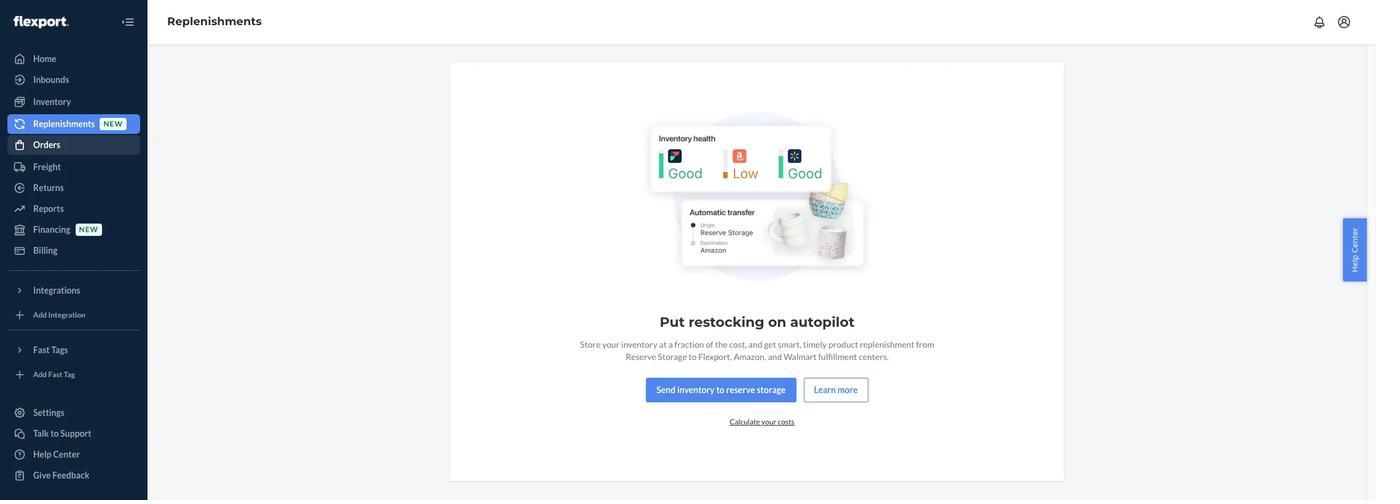 Task type: describe. For each thing, give the bounding box(es) containing it.
inbounds link
[[7, 70, 140, 90]]

0 horizontal spatial help center
[[33, 449, 80, 460]]

freight link
[[7, 157, 140, 177]]

costs
[[778, 417, 795, 427]]

replenishment
[[860, 339, 915, 350]]

open notifications image
[[1313, 15, 1327, 30]]

of
[[706, 339, 714, 350]]

your for calculate
[[762, 417, 777, 427]]

reports
[[33, 204, 64, 214]]

0 horizontal spatial help
[[33, 449, 52, 460]]

storage
[[757, 385, 786, 395]]

orders
[[33, 140, 60, 150]]

product
[[829, 339, 859, 350]]

billing
[[33, 245, 57, 256]]

cost,
[[729, 339, 747, 350]]

add for add integration
[[33, 311, 47, 320]]

flexport,
[[699, 352, 732, 362]]

center inside button
[[1350, 228, 1361, 253]]

smart,
[[778, 339, 802, 350]]

talk
[[33, 429, 49, 439]]

give feedback button
[[7, 466, 140, 486]]

flexport logo image
[[14, 16, 69, 28]]

calculate your costs link
[[730, 417, 795, 427]]

talk to support
[[33, 429, 91, 439]]

feedback
[[52, 470, 89, 481]]

more
[[838, 385, 858, 395]]

talk to support button
[[7, 424, 140, 444]]

0 horizontal spatial replenishments
[[33, 119, 95, 129]]

0 horizontal spatial center
[[53, 449, 80, 460]]

storage
[[658, 352, 687, 362]]

billing link
[[7, 241, 140, 261]]

settings
[[33, 408, 65, 418]]

add for add fast tag
[[33, 370, 47, 380]]

help inside button
[[1350, 255, 1361, 273]]

financing
[[33, 224, 70, 235]]

at
[[659, 339, 667, 350]]

integrations
[[33, 285, 80, 296]]

fulfillment
[[819, 352, 857, 362]]

freight
[[33, 162, 61, 172]]

integration
[[48, 311, 85, 320]]

inventory link
[[7, 92, 140, 112]]

help center link
[[7, 445, 140, 465]]

autopilot
[[791, 314, 855, 331]]

fast inside dropdown button
[[33, 345, 50, 355]]

store
[[580, 339, 601, 350]]

learn
[[814, 385, 836, 395]]

settings link
[[7, 403, 140, 423]]

1 vertical spatial to
[[717, 385, 725, 395]]

0 horizontal spatial and
[[749, 339, 763, 350]]



Task type: vqa. For each thing, say whether or not it's contained in the screenshot.
the bottommost Help Center
yes



Task type: locate. For each thing, give the bounding box(es) containing it.
0 vertical spatial and
[[749, 339, 763, 350]]

your
[[602, 339, 620, 350], [762, 417, 777, 427]]

empty list image
[[639, 112, 876, 286]]

add inside add integration link
[[33, 311, 47, 320]]

fast tags
[[33, 345, 68, 355]]

home
[[33, 53, 56, 64]]

new for replenishments
[[104, 120, 123, 129]]

returns link
[[7, 178, 140, 198]]

to down "fraction"
[[689, 352, 697, 362]]

new for financing
[[79, 225, 98, 235]]

inventory up reserve on the bottom left of page
[[621, 339, 658, 350]]

and
[[749, 339, 763, 350], [768, 352, 782, 362]]

store your inventory at a fraction of the cost, and get smart, timely product replenishment from reserve storage to flexport, amazon, and walmart fulfillment centers.
[[580, 339, 935, 362]]

0 vertical spatial replenishments
[[167, 15, 262, 28]]

0 vertical spatial inventory
[[621, 339, 658, 350]]

integrations button
[[7, 281, 140, 301]]

reserve
[[726, 385, 755, 395]]

0 horizontal spatial to
[[51, 429, 59, 439]]

0 vertical spatial your
[[602, 339, 620, 350]]

help center inside button
[[1350, 228, 1361, 273]]

timely
[[803, 339, 827, 350]]

learn more button
[[804, 378, 869, 403]]

add
[[33, 311, 47, 320], [33, 370, 47, 380]]

the
[[715, 339, 728, 350]]

to inside store your inventory at a fraction of the cost, and get smart, timely product replenishment from reserve storage to flexport, amazon, and walmart fulfillment centers.
[[689, 352, 697, 362]]

replenishments link
[[167, 15, 262, 28]]

fast inside 'link'
[[48, 370, 62, 380]]

returns
[[33, 183, 64, 193]]

2 vertical spatial to
[[51, 429, 59, 439]]

learn more
[[814, 385, 858, 395]]

add inside add fast tag 'link'
[[33, 370, 47, 380]]

restocking
[[689, 314, 765, 331]]

1 vertical spatial fast
[[48, 370, 62, 380]]

fraction
[[675, 339, 704, 350]]

fast
[[33, 345, 50, 355], [48, 370, 62, 380]]

to left reserve
[[717, 385, 725, 395]]

1 horizontal spatial center
[[1350, 228, 1361, 253]]

open account menu image
[[1337, 15, 1352, 30]]

help
[[1350, 255, 1361, 273], [33, 449, 52, 460]]

new up orders link
[[104, 120, 123, 129]]

1 horizontal spatial inventory
[[678, 385, 715, 395]]

centers.
[[859, 352, 889, 362]]

add integration
[[33, 311, 85, 320]]

your left costs
[[762, 417, 777, 427]]

inventory
[[33, 97, 71, 107]]

replenishments
[[167, 15, 262, 28], [33, 119, 95, 129]]

help center button
[[1344, 219, 1367, 282]]

tag
[[64, 370, 75, 380]]

1 horizontal spatial your
[[762, 417, 777, 427]]

inventory inside store your inventory at a fraction of the cost, and get smart, timely product replenishment from reserve storage to flexport, amazon, and walmart fulfillment centers.
[[621, 339, 658, 350]]

reserve
[[626, 352, 656, 362]]

inventory inside button
[[678, 385, 715, 395]]

1 vertical spatial add
[[33, 370, 47, 380]]

1 horizontal spatial help
[[1350, 255, 1361, 273]]

close navigation image
[[121, 15, 135, 30]]

fast left tags
[[33, 345, 50, 355]]

walmart
[[784, 352, 817, 362]]

1 horizontal spatial to
[[689, 352, 697, 362]]

center
[[1350, 228, 1361, 253], [53, 449, 80, 460]]

give feedback
[[33, 470, 89, 481]]

tags
[[51, 345, 68, 355]]

0 vertical spatial to
[[689, 352, 697, 362]]

0 horizontal spatial inventory
[[621, 339, 658, 350]]

1 vertical spatial center
[[53, 449, 80, 460]]

1 horizontal spatial help center
[[1350, 228, 1361, 273]]

0 vertical spatial help
[[1350, 255, 1361, 273]]

1 horizontal spatial replenishments
[[167, 15, 262, 28]]

0 horizontal spatial new
[[79, 225, 98, 235]]

1 vertical spatial your
[[762, 417, 777, 427]]

1 vertical spatial new
[[79, 225, 98, 235]]

inbounds
[[33, 74, 69, 85]]

1 horizontal spatial and
[[768, 352, 782, 362]]

0 vertical spatial help center
[[1350, 228, 1361, 273]]

calculate
[[730, 417, 760, 427]]

1 vertical spatial help
[[33, 449, 52, 460]]

0 vertical spatial add
[[33, 311, 47, 320]]

support
[[60, 429, 91, 439]]

and up amazon,
[[749, 339, 763, 350]]

2 horizontal spatial to
[[717, 385, 725, 395]]

0 vertical spatial new
[[104, 120, 123, 129]]

0 vertical spatial fast
[[33, 345, 50, 355]]

send inventory to reserve storage
[[657, 385, 786, 395]]

add fast tag
[[33, 370, 75, 380]]

2 add from the top
[[33, 370, 47, 380]]

and down get
[[768, 352, 782, 362]]

add down fast tags
[[33, 370, 47, 380]]

add left integration
[[33, 311, 47, 320]]

0 horizontal spatial your
[[602, 339, 620, 350]]

0 vertical spatial center
[[1350, 228, 1361, 253]]

fast left tag
[[48, 370, 62, 380]]

send
[[657, 385, 676, 395]]

1 add from the top
[[33, 311, 47, 320]]

orders link
[[7, 135, 140, 155]]

on
[[768, 314, 787, 331]]

send inventory to reserve storage button
[[646, 378, 797, 403]]

1 vertical spatial replenishments
[[33, 119, 95, 129]]

reports link
[[7, 199, 140, 219]]

1 vertical spatial inventory
[[678, 385, 715, 395]]

inventory right "send"
[[678, 385, 715, 395]]

1 vertical spatial and
[[768, 352, 782, 362]]

your right store
[[602, 339, 620, 350]]

inventory
[[621, 339, 658, 350], [678, 385, 715, 395]]

fast tags button
[[7, 341, 140, 360]]

to right 'talk'
[[51, 429, 59, 439]]

new
[[104, 120, 123, 129], [79, 225, 98, 235]]

amazon,
[[734, 352, 767, 362]]

new down reports link
[[79, 225, 98, 235]]

add fast tag link
[[7, 365, 140, 385]]

1 vertical spatial help center
[[33, 449, 80, 460]]

add integration link
[[7, 306, 140, 325]]

1 horizontal spatial new
[[104, 120, 123, 129]]

a
[[669, 339, 673, 350]]

to
[[689, 352, 697, 362], [717, 385, 725, 395], [51, 429, 59, 439]]

give
[[33, 470, 51, 481]]

your inside store your inventory at a fraction of the cost, and get smart, timely product replenishment from reserve storage to flexport, amazon, and walmart fulfillment centers.
[[602, 339, 620, 350]]

home link
[[7, 49, 140, 69]]

put restocking on autopilot
[[660, 314, 855, 331]]

from
[[916, 339, 935, 350]]

help center
[[1350, 228, 1361, 273], [33, 449, 80, 460]]

your for store
[[602, 339, 620, 350]]

get
[[764, 339, 776, 350]]

put
[[660, 314, 685, 331]]

calculate your costs
[[730, 417, 795, 427]]



